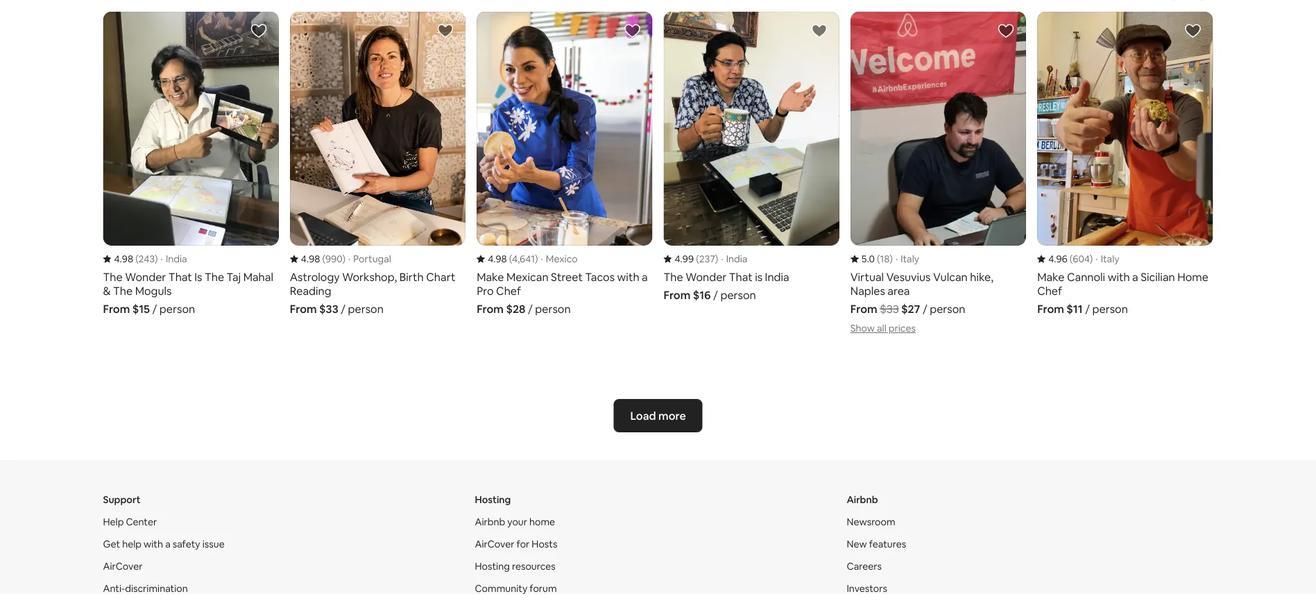 Task type: describe. For each thing, give the bounding box(es) containing it.
from $15 / person
[[103, 302, 195, 316]]

aircover for hosts
[[475, 538, 558, 550]]

help center
[[103, 516, 157, 528]]

india for from $15 / person
[[166, 253, 187, 265]]

with
[[144, 538, 163, 550]]

help
[[122, 538, 142, 550]]

/ for from $15
[[152, 302, 157, 316]]

rating 4.98 out of 5; 990 reviews image
[[290, 253, 346, 265]]

from for from $33 / person
[[290, 302, 317, 316]]

4.98 ( 4,641 )
[[488, 253, 538, 265]]

· for from
[[896, 253, 898, 265]]

$16
[[693, 288, 711, 302]]

save this experience image for from
[[998, 23, 1015, 39]]

4.96
[[1049, 253, 1068, 265]]

aircover for aircover for hosts
[[475, 538, 515, 550]]

safety
[[173, 538, 200, 550]]

resources
[[512, 560, 556, 573]]

5.0 ( 18 )
[[862, 253, 893, 265]]

from $16 / person
[[664, 288, 756, 302]]

save this experience image for from $16 / person
[[811, 23, 828, 39]]

/ inside from $33 $27 / person show all prices
[[923, 302, 928, 316]]

hosts
[[532, 538, 558, 550]]

hosting for hosting
[[475, 494, 511, 506]]

person for from $33 / person
[[348, 302, 384, 316]]

person for from $16 / person
[[721, 288, 756, 302]]

portugal
[[353, 253, 391, 265]]

aircover for aircover link
[[103, 560, 143, 573]]

rating 4.99 out of 5; 237 reviews image
[[664, 253, 719, 265]]

make cannoli with a sicilian home chef group
[[1038, 12, 1213, 316]]

hosting for hosting resources
[[475, 560, 510, 573]]

) for from $11
[[1090, 253, 1093, 265]]

4.98 for $15
[[114, 253, 133, 265]]

$15
[[132, 302, 150, 316]]

newsroom
[[847, 516, 896, 528]]

from $33 / person
[[290, 302, 384, 316]]

aircover link
[[103, 560, 143, 573]]

astrology workshop, birth chart reading group
[[290, 12, 466, 316]]

· portugal
[[348, 253, 391, 265]]

center
[[126, 516, 157, 528]]

18
[[880, 253, 890, 265]]

for
[[517, 538, 530, 550]]

/ for from $16
[[713, 288, 718, 302]]

save this experience image for from $15 / person
[[250, 23, 267, 39]]

from for from $28 / person
[[477, 302, 504, 316]]

4,641
[[512, 253, 535, 265]]

) for from $15
[[155, 253, 158, 265]]

new features link
[[847, 538, 907, 550]]

new features
[[847, 538, 907, 550]]

· for from $28
[[541, 253, 543, 265]]

rating 4.96 out of 5; 604 reviews image
[[1038, 253, 1093, 265]]

make mexican street tacos with a pro chef group
[[477, 12, 653, 316]]

4.98 for $28
[[488, 253, 507, 265]]

your
[[507, 516, 527, 528]]

$11
[[1067, 302, 1083, 316]]

· india for from $15 / person
[[161, 253, 187, 265]]

issue
[[202, 538, 225, 550]]

mexico
[[546, 253, 578, 265]]

airbnb for airbnb your home
[[475, 516, 505, 528]]

rating 4.98 out of 5; 243 reviews image
[[103, 253, 158, 265]]

rating 4.98 out of 5; 4,641 reviews image
[[477, 253, 538, 265]]

person inside from $33 $27 / person show all prices
[[930, 302, 966, 316]]



Task type: locate. For each thing, give the bounding box(es) containing it.
virtual vesuvius vulcan hike, naples area group
[[851, 12, 1026, 336]]

5 · from the left
[[896, 253, 898, 265]]

( for from $15
[[135, 253, 139, 265]]

from for from $11 / person
[[1038, 302, 1065, 316]]

italy
[[901, 253, 920, 265], [1101, 253, 1120, 265]]

/ for from $28
[[528, 302, 533, 316]]

4.98 left 243
[[114, 253, 133, 265]]

· inside the wonder that is india group
[[721, 253, 724, 265]]

0 horizontal spatial 4.98
[[114, 253, 133, 265]]

person inside make mexican street tacos with a pro chef group
[[535, 302, 571, 316]]

· right 990
[[348, 253, 351, 265]]

1 horizontal spatial aircover
[[475, 538, 515, 550]]

0 vertical spatial aircover
[[475, 538, 515, 550]]

save this experience image inside make cannoli with a sicilian home chef 'group'
[[1185, 23, 1202, 39]]

· right '604'
[[1096, 253, 1098, 265]]

italy inside virtual vesuvius vulcan hike, naples area group
[[901, 253, 920, 265]]

· inside make mexican street tacos with a pro chef group
[[541, 253, 543, 265]]

person inside the wonder that is india group
[[721, 288, 756, 302]]

0 horizontal spatial aircover
[[103, 560, 143, 573]]

person right the $16
[[721, 288, 756, 302]]

1 horizontal spatial save this experience image
[[1185, 23, 1202, 39]]

0 vertical spatial airbnb
[[847, 494, 878, 506]]

) inside "the wonder that is the taj mahal & the moguls" group
[[155, 253, 158, 265]]

6 · from the left
[[1096, 253, 1098, 265]]

careers
[[847, 560, 882, 573]]

2 ( from the left
[[322, 253, 325, 265]]

· right "237" at right
[[721, 253, 724, 265]]

airbnb up newsroom
[[847, 494, 878, 506]]

airbnb for airbnb
[[847, 494, 878, 506]]

save this experience image for from $28 / person
[[624, 23, 641, 39]]

· italy right '604'
[[1096, 253, 1120, 265]]

india for from $16 / person
[[726, 253, 748, 265]]

$33 down 990
[[319, 302, 338, 316]]

4.98 left 990
[[301, 253, 320, 265]]

4.96 ( 604 )
[[1049, 253, 1093, 265]]

( for from
[[877, 253, 880, 265]]

from inside from $33 $27 / person show all prices
[[851, 302, 878, 316]]

person for from $15 / person
[[159, 302, 195, 316]]

243
[[139, 253, 155, 265]]

airbnb your home link
[[475, 516, 555, 528]]

save this experience image
[[998, 23, 1015, 39], [1185, 23, 1202, 39]]

( right 5.0
[[877, 253, 880, 265]]

· india for from $16 / person
[[721, 253, 748, 265]]

5 ( from the left
[[877, 253, 880, 265]]

from for from $15 / person
[[103, 302, 130, 316]]

india inside group
[[726, 253, 748, 265]]

( inside make cannoli with a sicilian home chef 'group'
[[1070, 253, 1073, 265]]

6 ) from the left
[[1090, 253, 1093, 265]]

2 horizontal spatial 4.98
[[488, 253, 507, 265]]

get help with a safety issue
[[103, 538, 225, 550]]

aircover for hosts link
[[475, 538, 558, 550]]

1 horizontal spatial $33
[[880, 302, 899, 316]]

airbnb
[[847, 494, 878, 506], [475, 516, 505, 528]]

2 · india from the left
[[721, 253, 748, 265]]

1 vertical spatial aircover
[[103, 560, 143, 573]]

0 vertical spatial hosting
[[475, 494, 511, 506]]

· for from $11
[[1096, 253, 1098, 265]]

from $11 / person
[[1038, 302, 1128, 316]]

india right 243
[[166, 253, 187, 265]]

· italy for from
[[896, 253, 920, 265]]

all
[[877, 322, 887, 335]]

) for from
[[890, 253, 893, 265]]

from inside "the wonder that is the taj mahal & the moguls" group
[[103, 302, 130, 316]]

from left $28
[[477, 302, 504, 316]]

italy right '604'
[[1101, 253, 1120, 265]]

4.99
[[675, 253, 694, 265]]

prices
[[889, 322, 916, 335]]

load more
[[630, 409, 686, 423]]

0 horizontal spatial $33
[[319, 302, 338, 316]]

help center link
[[103, 516, 157, 528]]

4.98 inside "the wonder that is the taj mahal & the moguls" group
[[114, 253, 133, 265]]

/ right the $16
[[713, 288, 718, 302]]

from inside 'astrology workshop, birth chart reading' "group"
[[290, 302, 317, 316]]

4.98 ( 243 )
[[114, 253, 158, 265]]

) for from $16
[[715, 253, 719, 265]]

1 ) from the left
[[155, 253, 158, 265]]

from left $11
[[1038, 302, 1065, 316]]

( for from $11
[[1070, 253, 1073, 265]]

· italy inside make cannoli with a sicilian home chef 'group'
[[1096, 253, 1120, 265]]

· for from $15
[[161, 253, 163, 265]]

person for from $28 / person
[[535, 302, 571, 316]]

get help with a safety issue link
[[103, 538, 225, 550]]

the wonder that is india group
[[664, 12, 840, 302]]

$33 for $27
[[880, 302, 899, 316]]

· inside virtual vesuvius vulcan hike, naples area group
[[896, 253, 898, 265]]

604
[[1073, 253, 1090, 265]]

) left "· mexico"
[[535, 253, 538, 265]]

$33 up show all prices button
[[880, 302, 899, 316]]

0 horizontal spatial india
[[166, 253, 187, 265]]

a
[[165, 538, 171, 550]]

1 horizontal spatial italy
[[1101, 253, 1120, 265]]

( inside the wonder that is india group
[[696, 253, 699, 265]]

load
[[630, 409, 656, 423]]

· for from $33
[[348, 253, 351, 265]]

airbnb left your
[[475, 516, 505, 528]]

)
[[155, 253, 158, 265], [342, 253, 346, 265], [535, 253, 538, 265], [715, 253, 719, 265], [890, 253, 893, 265], [1090, 253, 1093, 265]]

1 vertical spatial hosting
[[475, 560, 510, 573]]

person right $11
[[1093, 302, 1128, 316]]

( right the 4.96
[[1070, 253, 1073, 265]]

0 horizontal spatial · india
[[161, 253, 187, 265]]

/ for from $33
[[341, 302, 346, 316]]

2 save this experience image from the left
[[1185, 23, 1202, 39]]

3 ( from the left
[[509, 253, 512, 265]]

2 ) from the left
[[342, 253, 346, 265]]

airbnb your home
[[475, 516, 555, 528]]

home
[[530, 516, 555, 528]]

6 ( from the left
[[1070, 253, 1073, 265]]

3 · from the left
[[541, 253, 543, 265]]

/ inside make cannoli with a sicilian home chef 'group'
[[1086, 302, 1090, 316]]

( left · portugal
[[322, 253, 325, 265]]

aircover left 'for'
[[475, 538, 515, 550]]

· india inside the wonder that is india group
[[721, 253, 748, 265]]

· mexico
[[541, 253, 578, 265]]

· italy inside virtual vesuvius vulcan hike, naples area group
[[896, 253, 920, 265]]

save this experience image
[[250, 23, 267, 39], [437, 23, 454, 39], [624, 23, 641, 39], [811, 23, 828, 39]]

from left the $16
[[664, 288, 691, 302]]

/ right $27
[[923, 302, 928, 316]]

from inside make cannoli with a sicilian home chef 'group'
[[1038, 302, 1065, 316]]

(
[[135, 253, 139, 265], [322, 253, 325, 265], [509, 253, 512, 265], [696, 253, 699, 265], [877, 253, 880, 265], [1070, 253, 1073, 265]]

4.98 inside 'astrology workshop, birth chart reading' "group"
[[301, 253, 320, 265]]

2 italy from the left
[[1101, 253, 1120, 265]]

2 save this experience image from the left
[[437, 23, 454, 39]]

·
[[161, 253, 163, 265], [348, 253, 351, 265], [541, 253, 543, 265], [721, 253, 724, 265], [896, 253, 898, 265], [1096, 253, 1098, 265]]

) right 4.99
[[715, 253, 719, 265]]

1 · india from the left
[[161, 253, 187, 265]]

1 hosting from the top
[[475, 494, 511, 506]]

) inside make mexican street tacos with a pro chef group
[[535, 253, 538, 265]]

hosting resources link
[[475, 560, 556, 573]]

person for from $11 / person
[[1093, 302, 1128, 316]]

from for from $33 $27 / person show all prices
[[851, 302, 878, 316]]

· inside "the wonder that is the taj mahal & the moguls" group
[[161, 253, 163, 265]]

from up 'show' on the bottom right of the page
[[851, 302, 878, 316]]

person inside make cannoli with a sicilian home chef 'group'
[[1093, 302, 1128, 316]]

rating 5.0 out of 5; 18 reviews image
[[851, 253, 893, 265]]

person down · portugal
[[348, 302, 384, 316]]

) up from $15 / person
[[155, 253, 158, 265]]

careers link
[[847, 560, 882, 573]]

) inside the wonder that is india group
[[715, 253, 719, 265]]

4.98 ( 990 )
[[301, 253, 346, 265]]

italy inside make cannoli with a sicilian home chef 'group'
[[1101, 253, 1120, 265]]

from
[[664, 288, 691, 302], [103, 302, 130, 316], [290, 302, 317, 316], [477, 302, 504, 316], [851, 302, 878, 316], [1038, 302, 1065, 316]]

aircover down the help
[[103, 560, 143, 573]]

· india
[[161, 253, 187, 265], [721, 253, 748, 265]]

1 save this experience image from the left
[[998, 23, 1015, 39]]

person right $28
[[535, 302, 571, 316]]

3 4.98 from the left
[[488, 253, 507, 265]]

1 horizontal spatial · italy
[[1096, 253, 1120, 265]]

1 horizontal spatial airbnb
[[847, 494, 878, 506]]

save this experience image for from $11
[[1185, 23, 1202, 39]]

2 · italy from the left
[[1096, 253, 1120, 265]]

4.98 for $33
[[301, 253, 320, 265]]

/ right $15
[[152, 302, 157, 316]]

the wonder that is the taj mahal & the moguls group
[[103, 12, 279, 316]]

( right 4.99
[[696, 253, 699, 265]]

show all prices button
[[851, 322, 916, 335]]

$33
[[319, 302, 338, 316], [880, 302, 899, 316]]

hosting up airbnb your home
[[475, 494, 511, 506]]

0 horizontal spatial save this experience image
[[998, 23, 1015, 39]]

3 ) from the left
[[535, 253, 538, 265]]

from left $15
[[103, 302, 130, 316]]

$33 inside 'astrology workshop, birth chart reading' "group"
[[319, 302, 338, 316]]

5 ) from the left
[[890, 253, 893, 265]]

india inside "the wonder that is the taj mahal & the moguls" group
[[166, 253, 187, 265]]

( for from $28
[[509, 253, 512, 265]]

4.98 left 4,641
[[488, 253, 507, 265]]

( inside make mexican street tacos with a pro chef group
[[509, 253, 512, 265]]

) right the 4.96
[[1090, 253, 1093, 265]]

2 hosting from the top
[[475, 560, 510, 573]]

· for from $16
[[721, 253, 724, 265]]

1 · italy from the left
[[896, 253, 920, 265]]

· inside make cannoli with a sicilian home chef 'group'
[[1096, 253, 1098, 265]]

4 ) from the left
[[715, 253, 719, 265]]

( up $15
[[135, 253, 139, 265]]

$28
[[506, 302, 526, 316]]

1 horizontal spatial · india
[[721, 253, 748, 265]]

features
[[869, 538, 907, 550]]

from down rating 4.98 out of 5; 990 reviews image
[[290, 302, 317, 316]]

2 $33 from the left
[[880, 302, 899, 316]]

2 india from the left
[[726, 253, 748, 265]]

newsroom link
[[847, 516, 896, 528]]

3 save this experience image from the left
[[624, 23, 641, 39]]

0 horizontal spatial · italy
[[896, 253, 920, 265]]

1 horizontal spatial 4.98
[[301, 253, 320, 265]]

( inside 'astrology workshop, birth chart reading' "group"
[[322, 253, 325, 265]]

4.98
[[114, 253, 133, 265], [301, 253, 320, 265], [488, 253, 507, 265]]

) inside 'astrology workshop, birth chart reading' "group"
[[342, 253, 346, 265]]

2 · from the left
[[348, 253, 351, 265]]

2 4.98 from the left
[[301, 253, 320, 265]]

( for from $33
[[322, 253, 325, 265]]

person right $27
[[930, 302, 966, 316]]

( inside "the wonder that is the taj mahal & the moguls" group
[[135, 253, 139, 265]]

hosting
[[475, 494, 511, 506], [475, 560, 510, 573]]

0 horizontal spatial airbnb
[[475, 516, 505, 528]]

help
[[103, 516, 124, 528]]

4 · from the left
[[721, 253, 724, 265]]

) for from $28
[[535, 253, 538, 265]]

italy for from $11
[[1101, 253, 1120, 265]]

( for from $16
[[696, 253, 699, 265]]

· right 18
[[896, 253, 898, 265]]

/
[[713, 288, 718, 302], [152, 302, 157, 316], [341, 302, 346, 316], [528, 302, 533, 316], [923, 302, 928, 316], [1086, 302, 1090, 316]]

india right "237" at right
[[726, 253, 748, 265]]

5.0
[[862, 253, 875, 265]]

save this experience image inside virtual vesuvius vulcan hike, naples area group
[[998, 23, 1015, 39]]

1 horizontal spatial india
[[726, 253, 748, 265]]

load more button
[[614, 399, 703, 433]]

4.99 ( 237 )
[[675, 253, 719, 265]]

person inside 'astrology workshop, birth chart reading' "group"
[[348, 302, 384, 316]]

1 ( from the left
[[135, 253, 139, 265]]

aircover
[[475, 538, 515, 550], [103, 560, 143, 573]]

india
[[166, 253, 187, 265], [726, 253, 748, 265]]

· italy right 18
[[896, 253, 920, 265]]

from $28 / person
[[477, 302, 571, 316]]

support
[[103, 494, 141, 506]]

· right 243
[[161, 253, 163, 265]]

4.98 inside make mexican street tacos with a pro chef group
[[488, 253, 507, 265]]

) left · portugal
[[342, 253, 346, 265]]

show
[[851, 322, 875, 335]]

$27
[[902, 302, 920, 316]]

/ inside the wonder that is india group
[[713, 288, 718, 302]]

/ down 990
[[341, 302, 346, 316]]

$33 for /
[[319, 302, 338, 316]]

/ inside make mexican street tacos with a pro chef group
[[528, 302, 533, 316]]

/ right $28
[[528, 302, 533, 316]]

( inside virtual vesuvius vulcan hike, naples area group
[[877, 253, 880, 265]]

save this experience image for from $33 / person
[[437, 23, 454, 39]]

· india right "237" at right
[[721, 253, 748, 265]]

1 $33 from the left
[[319, 302, 338, 316]]

· italy for from $11
[[1096, 253, 1120, 265]]

1 · from the left
[[161, 253, 163, 265]]

0 horizontal spatial italy
[[901, 253, 920, 265]]

new
[[847, 538, 867, 550]]

· india inside "the wonder that is the taj mahal & the moguls" group
[[161, 253, 187, 265]]

1 italy from the left
[[901, 253, 920, 265]]

more
[[659, 409, 686, 423]]

/ inside 'astrology workshop, birth chart reading' "group"
[[341, 302, 346, 316]]

1 vertical spatial airbnb
[[475, 516, 505, 528]]

/ for from $11
[[1086, 302, 1090, 316]]

/ right $11
[[1086, 302, 1090, 316]]

· inside 'astrology workshop, birth chart reading' "group"
[[348, 253, 351, 265]]

person inside "the wonder that is the taj mahal & the moguls" group
[[159, 302, 195, 316]]

) inside virtual vesuvius vulcan hike, naples area group
[[890, 253, 893, 265]]

) right 5.0
[[890, 253, 893, 265]]

hosting down 'aircover for hosts' link
[[475, 560, 510, 573]]

italy right 18
[[901, 253, 920, 265]]

1 save this experience image from the left
[[250, 23, 267, 39]]

· right 4,641
[[541, 253, 543, 265]]

person right $15
[[159, 302, 195, 316]]

990
[[325, 253, 342, 265]]

· india right 243
[[161, 253, 187, 265]]

$33 inside from $33 $27 / person show all prices
[[880, 302, 899, 316]]

· italy
[[896, 253, 920, 265], [1096, 253, 1120, 265]]

1 4.98 from the left
[[114, 253, 133, 265]]

from $33 $27 / person show all prices
[[851, 302, 966, 335]]

) inside make cannoli with a sicilian home chef 'group'
[[1090, 253, 1093, 265]]

hosting resources
[[475, 560, 556, 573]]

237
[[699, 253, 715, 265]]

/ inside "the wonder that is the taj mahal & the moguls" group
[[152, 302, 157, 316]]

from inside make mexican street tacos with a pro chef group
[[477, 302, 504, 316]]

italy for from
[[901, 253, 920, 265]]

from for from $16 / person
[[664, 288, 691, 302]]

from inside the wonder that is india group
[[664, 288, 691, 302]]

4 ( from the left
[[696, 253, 699, 265]]

4 save this experience image from the left
[[811, 23, 828, 39]]

person
[[721, 288, 756, 302], [159, 302, 195, 316], [348, 302, 384, 316], [535, 302, 571, 316], [930, 302, 966, 316], [1093, 302, 1128, 316]]

1 india from the left
[[166, 253, 187, 265]]

( left "· mexico"
[[509, 253, 512, 265]]

get
[[103, 538, 120, 550]]

) for from $33
[[342, 253, 346, 265]]



Task type: vqa. For each thing, say whether or not it's contained in the screenshot.


